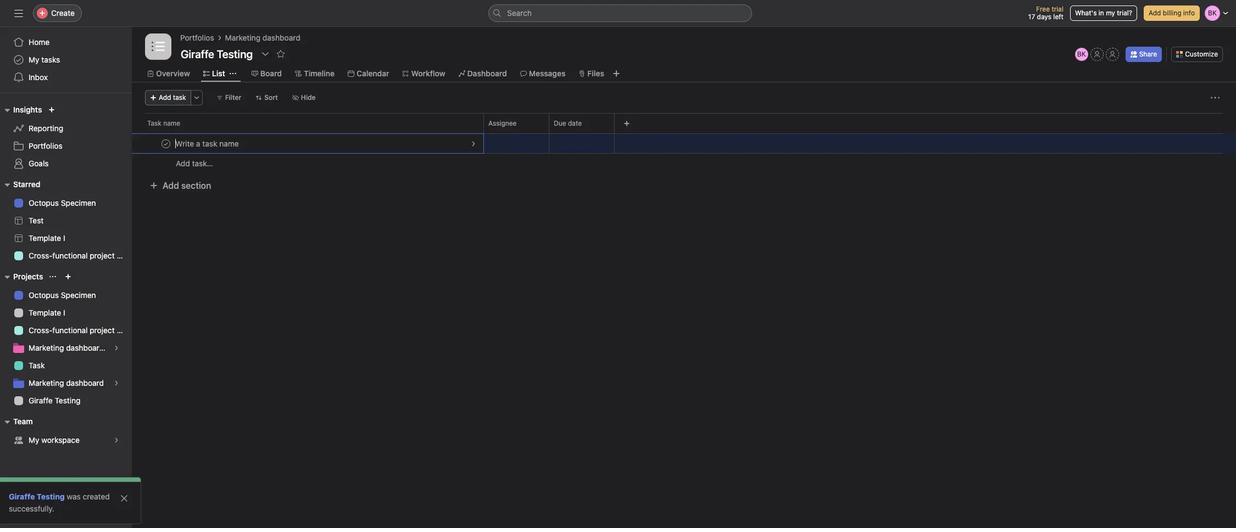 Task type: locate. For each thing, give the bounding box(es) containing it.
octopus specimen down new project or portfolio icon
[[29, 291, 96, 300]]

board
[[260, 69, 282, 78]]

Completed checkbox
[[159, 137, 173, 150]]

cross-functional project plan up dashboards
[[29, 326, 132, 335]]

0 vertical spatial marketing dashboard
[[225, 33, 300, 42]]

filter
[[225, 93, 241, 102]]

template i link inside starred element
[[7, 230, 125, 247]]

octopus inside starred element
[[29, 198, 59, 208]]

giraffe testing up successfully.
[[9, 492, 65, 502]]

template down show options, current sort, top icon
[[29, 308, 61, 318]]

marketing dashboard link down marketing dashboards link
[[7, 375, 125, 392]]

1 vertical spatial i
[[63, 308, 65, 318]]

template i link down test
[[7, 230, 125, 247]]

cross-functional project plan link up marketing dashboards
[[7, 322, 132, 340]]

files
[[588, 69, 605, 78]]

1 template from the top
[[29, 234, 61, 243]]

1 vertical spatial portfolios link
[[7, 137, 125, 155]]

see details, marketing dashboard image
[[113, 380, 120, 387]]

1 horizontal spatial marketing dashboard
[[225, 33, 300, 42]]

0 horizontal spatial portfolios
[[29, 141, 62, 151]]

dashboard
[[263, 33, 300, 42], [66, 379, 104, 388]]

list
[[212, 69, 225, 78]]

template i
[[29, 234, 65, 243], [29, 308, 65, 318]]

projects element
[[0, 267, 132, 412]]

giraffe testing up teams element
[[29, 396, 81, 406]]

specimen
[[61, 198, 96, 208], [61, 291, 96, 300]]

list link
[[203, 68, 225, 80]]

2 template from the top
[[29, 308, 61, 318]]

add field image
[[624, 120, 630, 127]]

2 specimen from the top
[[61, 291, 96, 300]]

0 horizontal spatial marketing dashboard link
[[7, 375, 125, 392]]

hide sidebar image
[[14, 9, 23, 18]]

marketing dashboards link
[[7, 340, 125, 357]]

project down test link
[[90, 251, 115, 261]]

trial?
[[1118, 9, 1133, 17]]

1 vertical spatial cross-functional project plan link
[[7, 322, 132, 340]]

portfolios down reporting
[[29, 141, 62, 151]]

add to starred image
[[277, 49, 285, 58]]

list image
[[152, 40, 165, 53]]

add left task
[[159, 93, 171, 102]]

1 i from the top
[[63, 234, 65, 243]]

octopus specimen link
[[7, 195, 125, 212], [7, 287, 125, 304]]

marketing for see details, marketing dashboards image
[[29, 344, 64, 353]]

1 cross-functional project plan from the top
[[29, 251, 132, 261]]

calendar
[[357, 69, 389, 78]]

octopus specimen link for test
[[7, 195, 125, 212]]

project up see details, marketing dashboards image
[[90, 326, 115, 335]]

1 vertical spatial cross-
[[29, 326, 52, 335]]

1 vertical spatial project
[[90, 326, 115, 335]]

dashboard up add to starred image in the left of the page
[[263, 33, 300, 42]]

due date
[[554, 119, 582, 128]]

0 vertical spatial portfolios link
[[180, 32, 214, 44]]

close image
[[120, 495, 129, 503]]

octopus down show options, current sort, top icon
[[29, 291, 59, 300]]

1 project from the top
[[90, 251, 115, 261]]

template i down test
[[29, 234, 65, 243]]

giraffe testing link up successfully.
[[9, 492, 65, 502]]

template i inside projects element
[[29, 308, 65, 318]]

marketing dashboard down task link
[[29, 379, 104, 388]]

template down test
[[29, 234, 61, 243]]

0 vertical spatial marketing
[[225, 33, 261, 42]]

1 plan from the top
[[117, 251, 132, 261]]

add task… row
[[132, 153, 1237, 174]]

my down team
[[29, 436, 39, 445]]

my left tasks
[[29, 55, 39, 64]]

giraffe up successfully.
[[9, 492, 35, 502]]

1 vertical spatial specimen
[[61, 291, 96, 300]]

1 vertical spatial giraffe
[[9, 492, 35, 502]]

1 my from the top
[[29, 55, 39, 64]]

2 plan from the top
[[117, 326, 132, 335]]

add inside button
[[159, 93, 171, 102]]

cross-functional project plan
[[29, 251, 132, 261], [29, 326, 132, 335]]

1 horizontal spatial portfolios
[[180, 33, 214, 42]]

0 vertical spatial my
[[29, 55, 39, 64]]

cross-functional project plan link
[[7, 247, 132, 265], [7, 322, 132, 340]]

cell
[[132, 134, 484, 154]]

i down test link
[[63, 234, 65, 243]]

board link
[[252, 68, 282, 80]]

0 horizontal spatial marketing dashboard
[[29, 379, 104, 388]]

octopus up test
[[29, 198, 59, 208]]

template
[[29, 234, 61, 243], [29, 308, 61, 318]]

giraffe testing
[[29, 396, 81, 406], [9, 492, 65, 502]]

add left task…
[[176, 159, 190, 168]]

marketing dashboard up show options image on the left top
[[225, 33, 300, 42]]

workspace
[[41, 436, 80, 445]]

specimen down new project or portfolio icon
[[61, 291, 96, 300]]

1 vertical spatial octopus specimen
[[29, 291, 96, 300]]

new project or portfolio image
[[65, 274, 72, 280]]

row
[[132, 113, 1237, 134], [145, 133, 1223, 134], [132, 134, 1237, 154]]

2 vertical spatial marketing
[[29, 379, 64, 388]]

marketing down task link
[[29, 379, 64, 388]]

template inside projects element
[[29, 308, 61, 318]]

functional up marketing dashboards
[[52, 326, 88, 335]]

2 octopus specimen from the top
[[29, 291, 96, 300]]

name
[[163, 119, 180, 128]]

specimen inside projects element
[[61, 291, 96, 300]]

task left "name"
[[147, 119, 161, 128]]

share
[[1140, 50, 1158, 58]]

0 vertical spatial template i
[[29, 234, 65, 243]]

0 vertical spatial specimen
[[61, 198, 96, 208]]

add for add task…
[[176, 159, 190, 168]]

octopus specimen inside projects element
[[29, 291, 96, 300]]

octopus specimen up test link
[[29, 198, 96, 208]]

1 template i link from the top
[[7, 230, 125, 247]]

1 octopus from the top
[[29, 198, 59, 208]]

octopus specimen
[[29, 198, 96, 208], [29, 291, 96, 300]]

2 template i link from the top
[[7, 304, 125, 322]]

octopus specimen link up test
[[7, 195, 125, 212]]

completed image
[[159, 137, 173, 150]]

project
[[90, 251, 115, 261], [90, 326, 115, 335]]

octopus inside projects element
[[29, 291, 59, 300]]

1 octopus specimen from the top
[[29, 198, 96, 208]]

1 vertical spatial template i link
[[7, 304, 125, 322]]

octopus specimen inside starred element
[[29, 198, 96, 208]]

2 octopus from the top
[[29, 291, 59, 300]]

testing
[[55, 396, 81, 406], [37, 492, 65, 502]]

0 vertical spatial giraffe testing link
[[7, 392, 125, 410]]

overview link
[[147, 68, 190, 80]]

0 vertical spatial testing
[[55, 396, 81, 406]]

i up marketing dashboards
[[63, 308, 65, 318]]

marketing
[[225, 33, 261, 42], [29, 344, 64, 353], [29, 379, 64, 388]]

0 horizontal spatial dashboard
[[66, 379, 104, 388]]

None text field
[[178, 44, 256, 64]]

cross-functional project plan link up new project or portfolio icon
[[7, 247, 132, 265]]

my for my workspace
[[29, 436, 39, 445]]

0 vertical spatial functional
[[52, 251, 88, 261]]

giraffe
[[29, 396, 53, 406], [9, 492, 35, 502]]

marketing dashboard
[[225, 33, 300, 42], [29, 379, 104, 388]]

files link
[[579, 68, 605, 80]]

task down marketing dashboards link
[[29, 361, 45, 370]]

add billing info button
[[1144, 5, 1200, 21]]

dashboard down task link
[[66, 379, 104, 388]]

search
[[507, 8, 532, 18]]

starred
[[13, 180, 40, 189]]

plan inside projects element
[[117, 326, 132, 335]]

specimen for test
[[61, 198, 96, 208]]

octopus for projects
[[29, 291, 59, 300]]

reporting
[[29, 124, 63, 133]]

i
[[63, 234, 65, 243], [63, 308, 65, 318]]

1 vertical spatial my
[[29, 436, 39, 445]]

0 vertical spatial marketing dashboard link
[[225, 32, 300, 44]]

add inside row
[[176, 159, 190, 168]]

marketing dashboard link
[[225, 32, 300, 44], [7, 375, 125, 392]]

1 vertical spatial portfolios
[[29, 141, 62, 151]]

see details, my workspace image
[[113, 437, 120, 444]]

2 my from the top
[[29, 436, 39, 445]]

1 cross-functional project plan link from the top
[[7, 247, 132, 265]]

0 vertical spatial plan
[[117, 251, 132, 261]]

template i link inside projects element
[[7, 304, 125, 322]]

1 horizontal spatial task
[[147, 119, 161, 128]]

more actions image
[[1211, 93, 1220, 102]]

0 vertical spatial project
[[90, 251, 115, 261]]

2 cross-functional project plan from the top
[[29, 326, 132, 335]]

portfolios link inside insights element
[[7, 137, 125, 155]]

2 cross- from the top
[[29, 326, 52, 335]]

my
[[29, 55, 39, 64], [29, 436, 39, 445]]

0 vertical spatial octopus specimen link
[[7, 195, 125, 212]]

my
[[1106, 9, 1116, 17]]

functional
[[52, 251, 88, 261], [52, 326, 88, 335]]

cell inside header untitled section tree grid
[[132, 134, 484, 154]]

cross- up projects on the bottom left
[[29, 251, 52, 261]]

testing up teams element
[[55, 396, 81, 406]]

projects button
[[0, 270, 43, 284]]

create button
[[33, 4, 82, 22]]

marketing up task link
[[29, 344, 64, 353]]

0 vertical spatial octopus
[[29, 198, 59, 208]]

1 template i from the top
[[29, 234, 65, 243]]

0 horizontal spatial task
[[29, 361, 45, 370]]

plan inside starred element
[[117, 251, 132, 261]]

0 vertical spatial cross-
[[29, 251, 52, 261]]

portfolios link up list link
[[180, 32, 214, 44]]

functional inside starred element
[[52, 251, 88, 261]]

cross- up marketing dashboards link
[[29, 326, 52, 335]]

task inside projects element
[[29, 361, 45, 370]]

1 cross- from the top
[[29, 251, 52, 261]]

portfolios link down reporting
[[7, 137, 125, 155]]

1 vertical spatial marketing dashboard
[[29, 379, 104, 388]]

octopus specimen link down new project or portfolio icon
[[7, 287, 125, 304]]

1 functional from the top
[[52, 251, 88, 261]]

i inside starred element
[[63, 234, 65, 243]]

specimen inside starred element
[[61, 198, 96, 208]]

0 vertical spatial giraffe testing
[[29, 396, 81, 406]]

show options image
[[261, 49, 270, 58]]

0 vertical spatial i
[[63, 234, 65, 243]]

portfolios link
[[180, 32, 214, 44], [7, 137, 125, 155]]

add tab image
[[612, 69, 621, 78]]

portfolios
[[180, 33, 214, 42], [29, 141, 62, 151]]

octopus
[[29, 198, 59, 208], [29, 291, 59, 300]]

marketing up tab actions image
[[225, 33, 261, 42]]

2 project from the top
[[90, 326, 115, 335]]

0 vertical spatial template i link
[[7, 230, 125, 247]]

1 vertical spatial giraffe testing
[[9, 492, 65, 502]]

specimen up test link
[[61, 198, 96, 208]]

1 vertical spatial cross-functional project plan
[[29, 326, 132, 335]]

1 vertical spatial template
[[29, 308, 61, 318]]

template i down show options, current sort, top icon
[[29, 308, 65, 318]]

0 vertical spatial dashboard
[[263, 33, 300, 42]]

0 vertical spatial task
[[147, 119, 161, 128]]

add task…
[[176, 159, 213, 168]]

1 vertical spatial dashboard
[[66, 379, 104, 388]]

1 vertical spatial octopus specimen link
[[7, 287, 125, 304]]

2 functional from the top
[[52, 326, 88, 335]]

template i link up marketing dashboards
[[7, 304, 125, 322]]

1 vertical spatial marketing dashboard link
[[7, 375, 125, 392]]

0 vertical spatial cross-functional project plan
[[29, 251, 132, 261]]

2 i from the top
[[63, 308, 65, 318]]

my inside teams element
[[29, 436, 39, 445]]

testing up "invite"
[[37, 492, 65, 502]]

reporting link
[[7, 120, 125, 137]]

1 vertical spatial plan
[[117, 326, 132, 335]]

giraffe testing link
[[7, 392, 125, 410], [9, 492, 65, 502]]

header untitled section tree grid
[[132, 134, 1237, 174]]

0 vertical spatial octopus specimen
[[29, 198, 96, 208]]

Write a task name text field
[[173, 138, 242, 149]]

1 specimen from the top
[[61, 198, 96, 208]]

1 vertical spatial marketing
[[29, 344, 64, 353]]

2 octopus specimen link from the top
[[7, 287, 125, 304]]

0 horizontal spatial portfolios link
[[7, 137, 125, 155]]

cross- inside starred element
[[29, 251, 52, 261]]

1 horizontal spatial marketing dashboard link
[[225, 32, 300, 44]]

my inside global element
[[29, 55, 39, 64]]

cross-functional project plan up new project or portfolio icon
[[29, 251, 132, 261]]

what's
[[1076, 9, 1097, 17]]

2 template i from the top
[[29, 308, 65, 318]]

marketing dashboard link up show options image on the left top
[[225, 32, 300, 44]]

1 octopus specimen link from the top
[[7, 195, 125, 212]]

1 vertical spatial octopus
[[29, 291, 59, 300]]

cross-
[[29, 251, 52, 261], [29, 326, 52, 335]]

marketing for see details, marketing dashboard image
[[29, 379, 64, 388]]

1 vertical spatial functional
[[52, 326, 88, 335]]

template i link
[[7, 230, 125, 247], [7, 304, 125, 322]]

more actions image
[[193, 95, 200, 101]]

add task… button
[[176, 158, 213, 170]]

0 vertical spatial cross-functional project plan link
[[7, 247, 132, 265]]

marketing dashboard inside projects element
[[29, 379, 104, 388]]

functional up new project or portfolio icon
[[52, 251, 88, 261]]

1 horizontal spatial portfolios link
[[180, 32, 214, 44]]

0 vertical spatial template
[[29, 234, 61, 243]]

1 vertical spatial task
[[29, 361, 45, 370]]

portfolios up list link
[[180, 33, 214, 42]]

1 vertical spatial template i
[[29, 308, 65, 318]]

giraffe testing link up teams element
[[7, 392, 125, 410]]

add left billing
[[1149, 9, 1162, 17]]

giraffe up team
[[29, 396, 53, 406]]

0 vertical spatial giraffe
[[29, 396, 53, 406]]

plan
[[117, 251, 132, 261], [117, 326, 132, 335]]

add left section
[[163, 181, 179, 191]]

created
[[83, 492, 110, 502]]

projects
[[13, 272, 43, 281]]



Task type: describe. For each thing, give the bounding box(es) containing it.
test
[[29, 216, 44, 225]]

plan for 1st cross-functional project plan link from the top
[[117, 251, 132, 261]]

in
[[1099, 9, 1105, 17]]

i inside projects element
[[63, 308, 65, 318]]

octopus for starred
[[29, 198, 59, 208]]

free trial 17 days left
[[1029, 5, 1064, 21]]

my tasks link
[[7, 51, 125, 69]]

bk button
[[1075, 48, 1089, 61]]

what's in my trial?
[[1076, 9, 1133, 17]]

dashboards
[[66, 344, 108, 353]]

task
[[173, 93, 186, 102]]

overview
[[156, 69, 190, 78]]

my workspace link
[[7, 432, 125, 450]]

global element
[[0, 27, 132, 93]]

dashboard
[[468, 69, 507, 78]]

1 vertical spatial giraffe testing link
[[9, 492, 65, 502]]

due
[[554, 119, 566, 128]]

plan for 1st cross-functional project plan link from the bottom
[[117, 326, 132, 335]]

was
[[67, 492, 81, 502]]

filter button
[[211, 90, 246, 106]]

task name
[[147, 119, 180, 128]]

was created successfully.
[[9, 492, 110, 514]]

bk
[[1078, 50, 1086, 58]]

my tasks
[[29, 55, 60, 64]]

tab actions image
[[230, 70, 236, 77]]

row containing task name
[[132, 113, 1237, 134]]

add for add billing info
[[1149, 9, 1162, 17]]

insights button
[[0, 103, 42, 117]]

customize button
[[1172, 47, 1223, 62]]

tasks
[[41, 55, 60, 64]]

date
[[568, 119, 582, 128]]

team button
[[0, 416, 33, 429]]

invite
[[31, 510, 51, 519]]

messages
[[529, 69, 566, 78]]

create
[[51, 8, 75, 18]]

search button
[[489, 4, 752, 22]]

team
[[13, 417, 33, 427]]

template inside starred element
[[29, 234, 61, 243]]

show options, current sort, top image
[[50, 274, 56, 280]]

add for add task
[[159, 93, 171, 102]]

task for task name
[[147, 119, 161, 128]]

hide button
[[287, 90, 321, 106]]

add section button
[[145, 176, 216, 196]]

project inside starred element
[[90, 251, 115, 261]]

home link
[[7, 34, 125, 51]]

home
[[29, 37, 50, 47]]

test link
[[7, 212, 125, 230]]

add billing info
[[1149, 9, 1195, 17]]

octopus specimen for test
[[29, 198, 96, 208]]

giraffe inside projects element
[[29, 396, 53, 406]]

inbox link
[[7, 69, 125, 86]]

share button
[[1126, 47, 1163, 62]]

task for task
[[29, 361, 45, 370]]

my for my tasks
[[29, 55, 39, 64]]

giraffe testing inside projects element
[[29, 396, 81, 406]]

functional inside projects element
[[52, 326, 88, 335]]

17
[[1029, 13, 1036, 21]]

add task button
[[145, 90, 191, 106]]

marketing dashboards
[[29, 344, 108, 353]]

task…
[[192, 159, 213, 168]]

hide
[[301, 93, 316, 102]]

goals
[[29, 159, 49, 168]]

cross- inside projects element
[[29, 326, 52, 335]]

free
[[1037, 5, 1050, 13]]

workflow
[[411, 69, 446, 78]]

sort
[[265, 93, 278, 102]]

template i inside starred element
[[29, 234, 65, 243]]

teams element
[[0, 412, 132, 452]]

section
[[181, 181, 211, 191]]

timeline
[[304, 69, 335, 78]]

new image
[[49, 107, 55, 113]]

starred button
[[0, 178, 40, 191]]

messages link
[[520, 68, 566, 80]]

testing inside projects element
[[55, 396, 81, 406]]

my workspace
[[29, 436, 80, 445]]

calendar link
[[348, 68, 389, 80]]

successfully.
[[9, 505, 54, 514]]

trial
[[1052, 5, 1064, 13]]

add section
[[163, 181, 211, 191]]

dashboard inside projects element
[[66, 379, 104, 388]]

add for add section
[[163, 181, 179, 191]]

customize
[[1186, 50, 1219, 58]]

add task
[[159, 93, 186, 102]]

dashboard link
[[459, 68, 507, 80]]

timeline link
[[295, 68, 335, 80]]

invite button
[[10, 505, 58, 524]]

what's in my trial? button
[[1071, 5, 1138, 21]]

assignee
[[489, 119, 517, 128]]

octopus specimen for template i
[[29, 291, 96, 300]]

inbox
[[29, 73, 48, 82]]

specimen for template i
[[61, 291, 96, 300]]

task link
[[7, 357, 125, 375]]

left
[[1054, 13, 1064, 21]]

insights
[[13, 105, 42, 114]]

0 vertical spatial portfolios
[[180, 33, 214, 42]]

cross-functional project plan inside projects element
[[29, 326, 132, 335]]

insights element
[[0, 100, 132, 175]]

info
[[1184, 9, 1195, 17]]

see details, marketing dashboards image
[[113, 345, 120, 352]]

octopus specimen link for template i
[[7, 287, 125, 304]]

workflow link
[[403, 68, 446, 80]]

sort button
[[251, 90, 283, 106]]

cross-functional project plan inside starred element
[[29, 251, 132, 261]]

search list box
[[489, 4, 752, 22]]

1 horizontal spatial dashboard
[[263, 33, 300, 42]]

starred element
[[0, 175, 132, 267]]

days
[[1037, 13, 1052, 21]]

details image
[[470, 140, 477, 147]]

1 vertical spatial testing
[[37, 492, 65, 502]]

portfolios inside portfolios 'link'
[[29, 141, 62, 151]]

billing
[[1163, 9, 1182, 17]]

goals link
[[7, 155, 125, 173]]

2 cross-functional project plan link from the top
[[7, 322, 132, 340]]



Task type: vqa. For each thing, say whether or not it's contained in the screenshot.
brief
no



